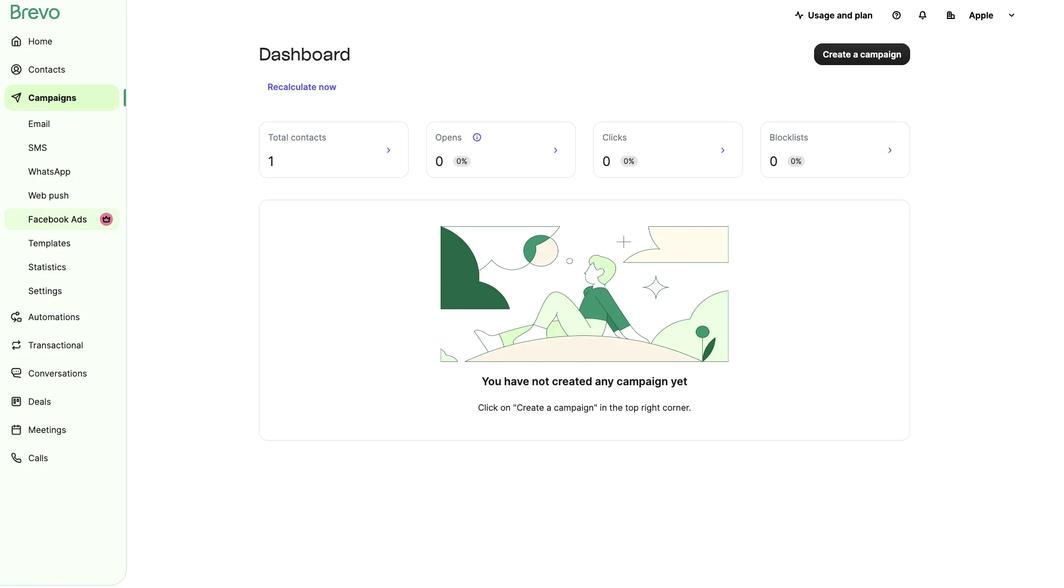 Task type: locate. For each thing, give the bounding box(es) containing it.
not
[[532, 375, 549, 388]]

usage and plan
[[808, 10, 873, 20]]

facebook ads
[[28, 214, 87, 224]]

meetings
[[28, 424, 66, 435]]

deals
[[28, 396, 51, 407]]

campaign"
[[554, 402, 597, 413]]

0 down clicks
[[602, 153, 611, 169]]

0 vertical spatial campaign
[[860, 49, 901, 59]]

you
[[482, 375, 501, 388]]

recalculate now button
[[263, 78, 341, 96]]

whatsapp
[[28, 166, 71, 177]]

2 0 from the left
[[602, 153, 611, 169]]

0 for blocklists
[[770, 153, 778, 169]]

campaign
[[860, 49, 901, 59], [617, 375, 668, 388]]

1 vertical spatial a
[[547, 402, 551, 413]]

home
[[28, 36, 52, 46]]

automations link
[[4, 304, 119, 330]]

3 0% from the left
[[791, 157, 802, 166]]

templates link
[[4, 232, 119, 254]]

0 horizontal spatial campaign
[[617, 375, 668, 388]]

corner.
[[663, 402, 691, 413]]

top
[[625, 402, 639, 413]]

apple
[[969, 10, 994, 20]]

3 0 from the left
[[770, 153, 778, 169]]

statistics
[[28, 262, 66, 272]]

statistics link
[[4, 256, 119, 278]]

1 horizontal spatial a
[[853, 49, 858, 59]]

yet
[[671, 375, 687, 388]]

a right create
[[853, 49, 858, 59]]

a right "create
[[547, 402, 551, 413]]

1
[[268, 153, 274, 169]]

on
[[500, 402, 511, 413]]

0
[[435, 153, 443, 169], [602, 153, 611, 169], [770, 153, 778, 169]]

campaign down plan
[[860, 49, 901, 59]]

apple button
[[938, 4, 1025, 26]]

1 horizontal spatial 0
[[602, 153, 611, 169]]

conversations link
[[4, 360, 119, 386]]

0%
[[456, 157, 467, 166], [624, 157, 635, 166], [791, 157, 802, 166]]

transactional link
[[4, 332, 119, 358]]

2 horizontal spatial 0%
[[791, 157, 802, 166]]

0% down clicks
[[624, 157, 635, 166]]

0 down the blocklists
[[770, 153, 778, 169]]

campaign up the right
[[617, 375, 668, 388]]

0 down opens
[[435, 153, 443, 169]]

usage
[[808, 10, 835, 20]]

sms link
[[4, 137, 119, 158]]

0 vertical spatial a
[[853, 49, 858, 59]]

campaigns
[[28, 92, 76, 103]]

deals link
[[4, 389, 119, 415]]

0% down opens
[[456, 157, 467, 166]]

total contacts
[[268, 132, 326, 142]]

clicks
[[602, 132, 627, 142]]

campaigns link
[[4, 85, 119, 111]]

2 0% from the left
[[624, 157, 635, 166]]

0 horizontal spatial a
[[547, 402, 551, 413]]

and
[[837, 10, 853, 20]]

0 horizontal spatial 0%
[[456, 157, 467, 166]]

0% down the blocklists
[[791, 157, 802, 166]]

conversations
[[28, 368, 87, 379]]

a
[[853, 49, 858, 59], [547, 402, 551, 413]]

settings link
[[4, 280, 119, 302]]

1 horizontal spatial 0%
[[624, 157, 635, 166]]

calls
[[28, 453, 48, 463]]

campaign inside button
[[860, 49, 901, 59]]

left___rvooi image
[[102, 215, 111, 224]]

1 horizontal spatial campaign
[[860, 49, 901, 59]]

2 horizontal spatial 0
[[770, 153, 778, 169]]

facebook ads link
[[4, 208, 119, 230]]

create a campaign
[[823, 49, 901, 59]]

click on "create a campaign" in the top right corner.
[[478, 402, 691, 413]]

0 horizontal spatial 0
[[435, 153, 443, 169]]

have
[[504, 375, 529, 388]]

templates
[[28, 238, 71, 248]]

sms
[[28, 142, 47, 153]]



Task type: describe. For each thing, give the bounding box(es) containing it.
a inside button
[[853, 49, 858, 59]]

email link
[[4, 113, 119, 135]]

created
[[552, 375, 592, 388]]

total
[[268, 132, 288, 142]]

contacts
[[28, 64, 65, 75]]

push
[[49, 190, 69, 201]]

calls link
[[4, 445, 119, 471]]

whatsapp link
[[4, 161, 119, 182]]

1 0 from the left
[[435, 153, 443, 169]]

click
[[478, 402, 498, 413]]

plan
[[855, 10, 873, 20]]

now
[[319, 81, 336, 92]]

blocklists
[[770, 132, 808, 142]]

create
[[823, 49, 851, 59]]

automations
[[28, 312, 80, 322]]

ads
[[71, 214, 87, 224]]

settings
[[28, 285, 62, 296]]

any
[[595, 375, 614, 388]]

0% for blocklists
[[791, 157, 802, 166]]

the
[[609, 402, 623, 413]]

1 vertical spatial campaign
[[617, 375, 668, 388]]

1 0% from the left
[[456, 157, 467, 166]]

transactional
[[28, 340, 83, 350]]

home link
[[4, 28, 119, 54]]

facebook
[[28, 214, 69, 224]]

web push link
[[4, 185, 119, 206]]

you have not created any campaign yet
[[482, 375, 687, 388]]

email
[[28, 118, 50, 129]]

0% for clicks
[[624, 157, 635, 166]]

recalculate
[[268, 81, 317, 92]]

"create
[[513, 402, 544, 413]]

usage and plan button
[[786, 4, 881, 26]]

contacts link
[[4, 56, 119, 82]]

web
[[28, 190, 46, 201]]

meetings link
[[4, 417, 119, 443]]

dashboard
[[259, 44, 351, 65]]

create a campaign button
[[814, 43, 910, 65]]

right
[[641, 402, 660, 413]]

in
[[600, 402, 607, 413]]

web push
[[28, 190, 69, 201]]

opens
[[435, 132, 462, 142]]

0 for clicks
[[602, 153, 611, 169]]

contacts
[[291, 132, 326, 142]]

recalculate now
[[268, 81, 336, 92]]



Task type: vqa. For each thing, say whether or not it's contained in the screenshot.
fourth $0.00 from right
no



